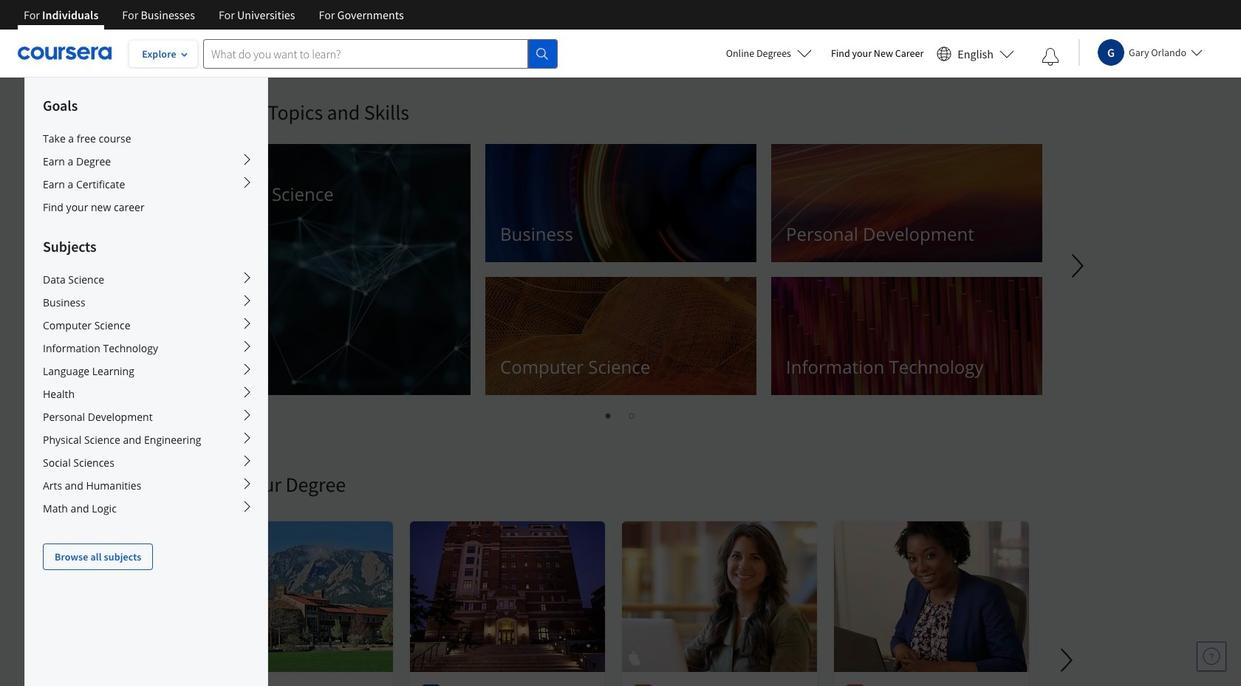 Task type: describe. For each thing, give the bounding box(es) containing it.
What do you want to learn? text field
[[203, 39, 528, 68]]

banner navigation
[[12, 0, 416, 30]]

list inside explore topics and skills carousel element
[[200, 407, 1042, 424]]



Task type: vqa. For each thing, say whether or not it's contained in the screenshot.
Next Slide icon
yes



Task type: locate. For each thing, give the bounding box(es) containing it.
explore menu element
[[25, 78, 268, 571]]

coursera image
[[18, 42, 112, 65]]

None search field
[[203, 39, 558, 68]]

explore topics and skills carousel element
[[192, 78, 1242, 427]]

next slide image
[[1061, 248, 1096, 284]]

next slide image
[[1050, 643, 1085, 678]]

earn your degree carousel element
[[192, 427, 1242, 687]]

help center image
[[1203, 648, 1221, 666]]

list
[[200, 407, 1042, 424]]



